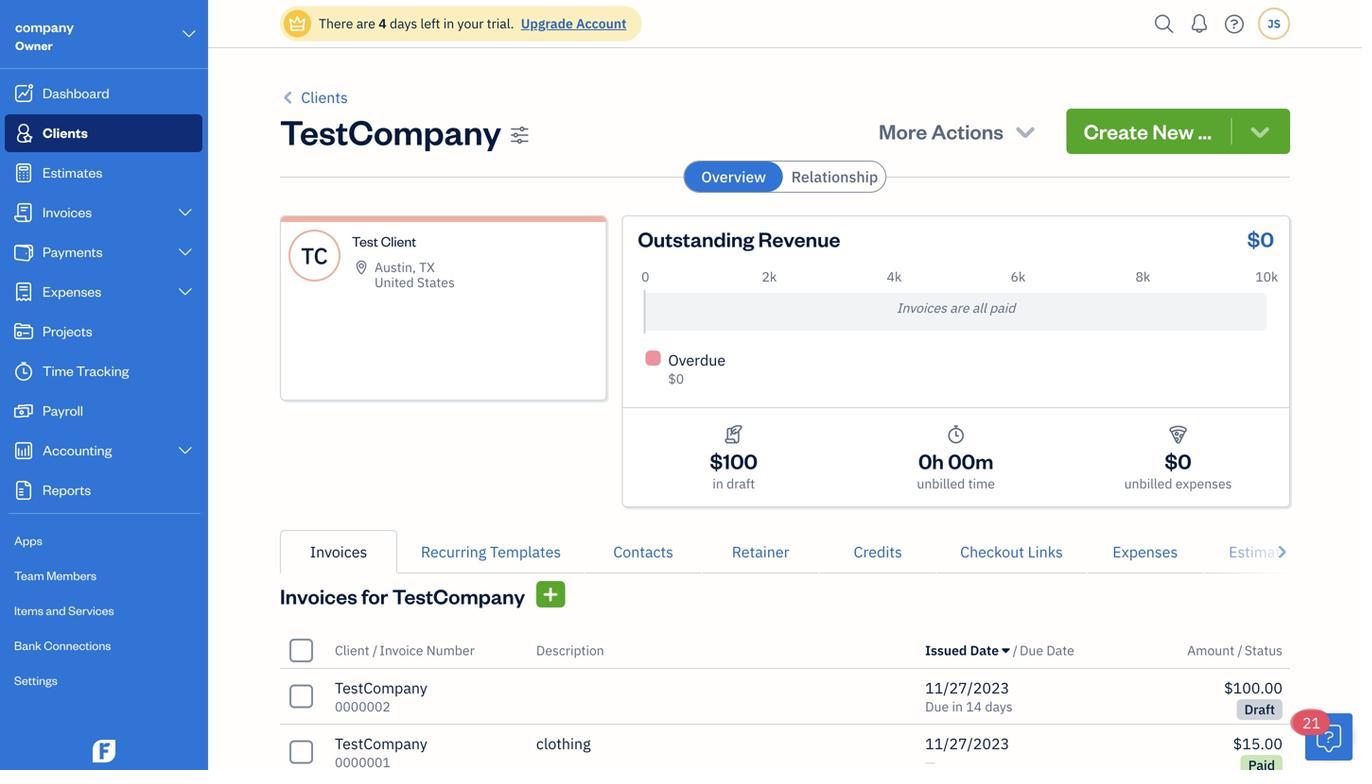 Task type: locate. For each thing, give the bounding box(es) containing it.
main element
[[0, 0, 255, 771]]

0 vertical spatial expenses link
[[5, 273, 202, 311]]

unbilled inside 0h 00m unbilled time
[[917, 475, 965, 493]]

0 vertical spatial are
[[356, 15, 375, 32]]

bank connections link
[[5, 630, 202, 663]]

test
[[352, 232, 378, 250]]

0 horizontal spatial invoices link
[[5, 194, 202, 232]]

recurring
[[421, 542, 486, 562]]

in right left
[[443, 15, 454, 32]]

are left "all"
[[950, 299, 969, 317]]

and
[[46, 603, 66, 619]]

11/27/2023 link
[[918, 725, 1104, 771]]

chevron large down image inside invoices link
[[177, 205, 194, 220]]

settings
[[14, 673, 58, 689]]

1 horizontal spatial clients
[[301, 87, 348, 107]]

2 chevrondown image from the left
[[1247, 118, 1273, 145]]

clients button
[[280, 86, 348, 109]]

clients right chevronleft image
[[301, 87, 348, 107]]

items and services
[[14, 603, 114, 619]]

0 vertical spatial days
[[390, 15, 417, 32]]

links
[[1028, 542, 1063, 562]]

/
[[373, 642, 378, 660], [1013, 642, 1018, 660], [1238, 642, 1243, 660]]

0 horizontal spatial $0
[[668, 370, 684, 388]]

overdue
[[668, 350, 726, 370]]

in inside 11/27/2023 due in 14 days
[[952, 699, 963, 716]]

unbilled left expenses
[[1124, 475, 1172, 493]]

checkout links
[[960, 542, 1063, 562]]

1 horizontal spatial estimates
[[1229, 542, 1296, 562]]

0
[[641, 268, 649, 286]]

chevrondown image inside the more actions dropdown button
[[1012, 118, 1039, 145]]

0 horizontal spatial clients
[[43, 123, 88, 141]]

tc
[[301, 241, 328, 271]]

client left invoice
[[335, 642, 369, 660]]

dashboard image
[[12, 84, 35, 103]]

in down $100
[[713, 475, 723, 493]]

new
[[1152, 118, 1194, 145]]

draft inside $100.00 draft
[[1244, 701, 1275, 719]]

1 horizontal spatial /
[[1013, 642, 1018, 660]]

1 / from the left
[[373, 642, 378, 660]]

dashboard link
[[5, 75, 202, 113]]

1 date from the left
[[970, 642, 999, 660]]

/ right caretdown image
[[1013, 642, 1018, 660]]

testcompany link
[[327, 725, 514, 771]]

due left 14
[[925, 699, 949, 716]]

invoices are all paid
[[897, 299, 1015, 317]]

caretdown image
[[1002, 644, 1010, 659]]

draft down $100
[[727, 475, 755, 493]]

$100.00
[[1224, 679, 1283, 699]]

mapmarker image
[[352, 260, 371, 275]]

chevron large down image
[[180, 23, 198, 45], [177, 205, 194, 220], [177, 245, 194, 260], [177, 285, 194, 300]]

amount / status
[[1187, 642, 1283, 660]]

clothing link
[[514, 725, 918, 771]]

clients inside main element
[[43, 123, 88, 141]]

in left 14
[[952, 699, 963, 716]]

js button
[[1258, 8, 1290, 40]]

estimates right estimate icon
[[43, 163, 102, 181]]

relationship link
[[784, 162, 886, 192]]

0 horizontal spatial chevrondown image
[[1012, 118, 1039, 145]]

/ left invoice
[[373, 642, 378, 660]]

tracking
[[76, 362, 129, 380]]

1 vertical spatial estimates link
[[1204, 531, 1321, 574]]

unbilled
[[917, 475, 965, 493], [1124, 475, 1172, 493]]

settings for this client image
[[510, 125, 529, 145]]

client / invoice number
[[335, 642, 475, 660]]

bank
[[14, 638, 41, 654]]

2 horizontal spatial in
[[952, 699, 963, 716]]

chevrondown image right actions
[[1012, 118, 1039, 145]]

overview
[[701, 167, 766, 187]]

0h
[[918, 448, 944, 475]]

company
[[15, 17, 74, 35]]

0 vertical spatial due
[[1020, 642, 1043, 660]]

money image
[[12, 402, 35, 421]]

states
[[417, 274, 455, 291]]

0 vertical spatial draft
[[727, 475, 755, 493]]

invoices link up the payments link
[[5, 194, 202, 232]]

0000002
[[335, 699, 390, 716]]

0 vertical spatial clients
[[301, 87, 348, 107]]

retainer link
[[702, 531, 819, 574]]

js
[[1268, 16, 1281, 31]]

date for issued date
[[970, 642, 999, 660]]

1 horizontal spatial chevrondown image
[[1247, 118, 1273, 145]]

1 vertical spatial clients
[[43, 123, 88, 141]]

0 horizontal spatial draft
[[727, 475, 755, 493]]

expenses down $0 unbilled expenses
[[1113, 542, 1178, 562]]

1 horizontal spatial unbilled
[[1124, 475, 1172, 493]]

1 vertical spatial in
[[713, 475, 723, 493]]

0 horizontal spatial estimates link
[[5, 154, 202, 192]]

1 unbilled from the left
[[917, 475, 965, 493]]

due date link
[[1020, 642, 1074, 660]]

0 horizontal spatial days
[[390, 15, 417, 32]]

create
[[1084, 118, 1148, 145]]

$0 link
[[1247, 226, 1274, 253]]

unbilled down 0h
[[917, 475, 965, 493]]

amount link
[[1187, 642, 1238, 660]]

0 horizontal spatial expenses
[[43, 282, 101, 300]]

austin,
[[375, 259, 416, 276]]

4
[[379, 15, 387, 32]]

11/27/2023 down 14
[[925, 734, 1009, 754]]

chevronleft image
[[280, 86, 297, 109]]

1 horizontal spatial are
[[950, 299, 969, 317]]

team members link
[[5, 560, 202, 593]]

$100 in draft
[[710, 448, 758, 493]]

10k
[[1255, 268, 1278, 286]]

expenses link up projects link
[[5, 273, 202, 311]]

overview link
[[684, 162, 783, 192]]

clients
[[301, 87, 348, 107], [43, 123, 88, 141]]

0 horizontal spatial due
[[925, 699, 949, 716]]

client up austin, in the left top of the page
[[381, 232, 416, 250]]

1 horizontal spatial in
[[713, 475, 723, 493]]

go to help image
[[1219, 10, 1250, 38]]

all
[[972, 299, 986, 317]]

expense image
[[12, 283, 35, 302]]

1 chevrondown image from the left
[[1012, 118, 1039, 145]]

0 horizontal spatial /
[[373, 642, 378, 660]]

outstanding revenue
[[638, 226, 840, 253]]

1 vertical spatial due
[[925, 699, 949, 716]]

21
[[1303, 714, 1321, 734]]

1 vertical spatial 11/27/2023
[[925, 734, 1009, 754]]

2 horizontal spatial $0
[[1247, 226, 1274, 253]]

estimates link
[[5, 154, 202, 192], [1204, 531, 1321, 574]]

upgrade account link
[[517, 15, 627, 32]]

11/27/2023 for 11/27/2023 due in 14 days
[[925, 679, 1009, 699]]

1 vertical spatial expenses link
[[1087, 531, 1204, 574]]

templates
[[490, 542, 561, 562]]

1 vertical spatial estimates
[[1229, 542, 1296, 562]]

clients down "dashboard"
[[43, 123, 88, 141]]

0 vertical spatial 11/27/2023
[[925, 679, 1009, 699]]

1 horizontal spatial days
[[985, 699, 1013, 716]]

due date
[[1020, 642, 1074, 660]]

days right 14
[[985, 699, 1013, 716]]

items
[[14, 603, 43, 619]]

/ for amount
[[1238, 642, 1243, 660]]

time
[[43, 362, 74, 380]]

1 horizontal spatial date
[[1046, 642, 1074, 660]]

contacts
[[613, 542, 673, 562]]

invoices link up for
[[280, 531, 397, 574]]

draft down $100.00
[[1244, 701, 1275, 719]]

2 horizontal spatial /
[[1238, 642, 1243, 660]]

1 horizontal spatial estimates link
[[1204, 531, 1321, 574]]

2 vertical spatial $0
[[1165, 448, 1192, 475]]

1 horizontal spatial expenses link
[[1087, 531, 1204, 574]]

chevron large down image inside the payments link
[[177, 245, 194, 260]]

0 vertical spatial expenses
[[43, 282, 101, 300]]

estimates down expenses
[[1229, 542, 1296, 562]]

0 vertical spatial estimates link
[[5, 154, 202, 192]]

report image
[[12, 481, 35, 500]]

project image
[[12, 323, 35, 341]]

1 horizontal spatial expenses
[[1113, 542, 1178, 562]]

$0 inside $0 unbilled expenses
[[1165, 448, 1192, 475]]

0 vertical spatial in
[[443, 15, 454, 32]]

retainer
[[732, 542, 789, 562]]

are left '4'
[[356, 15, 375, 32]]

unbilled inside $0 unbilled expenses
[[1124, 475, 1172, 493]]

in
[[443, 15, 454, 32], [713, 475, 723, 493], [952, 699, 963, 716]]

date right caretdown image
[[1046, 642, 1074, 660]]

0 vertical spatial estimates
[[43, 163, 102, 181]]

0 vertical spatial invoices link
[[5, 194, 202, 232]]

chevrondown image inside create new … button
[[1247, 118, 1273, 145]]

$0 inside overdue $0
[[668, 370, 684, 388]]

1 vertical spatial invoices link
[[280, 531, 397, 574]]

accounting link
[[5, 432, 202, 470]]

invoices for testcompany
[[280, 583, 525, 610]]

bank connections
[[14, 638, 111, 654]]

0 horizontal spatial client
[[335, 642, 369, 660]]

in inside '$100 in draft'
[[713, 475, 723, 493]]

estimates link down clients link
[[5, 154, 202, 192]]

1 vertical spatial are
[[950, 299, 969, 317]]

0 vertical spatial client
[[381, 232, 416, 250]]

1 11/27/2023 from the top
[[925, 679, 1009, 699]]

$0
[[1247, 226, 1274, 253], [668, 370, 684, 388], [1165, 448, 1192, 475]]

2 date from the left
[[1046, 642, 1074, 660]]

1 vertical spatial days
[[985, 699, 1013, 716]]

/ left status link
[[1238, 642, 1243, 660]]

2 vertical spatial in
[[952, 699, 963, 716]]

1 horizontal spatial client
[[381, 232, 416, 250]]

apps link
[[5, 525, 202, 558]]

3 / from the left
[[1238, 642, 1243, 660]]

payroll
[[43, 402, 83, 420]]

estimates link down expenses
[[1204, 531, 1321, 574]]

chevrondown image
[[1012, 118, 1039, 145], [1247, 118, 1273, 145]]

credits link
[[819, 531, 937, 574]]

invoices up the payments at the top
[[43, 203, 92, 221]]

testcompany
[[280, 109, 501, 154], [392, 583, 525, 610], [335, 679, 427, 699], [335, 734, 427, 754]]

$0 unbilled expenses
[[1124, 448, 1232, 493]]

11/27/2023 down issued date link
[[925, 679, 1009, 699]]

projects
[[43, 322, 92, 340]]

team members
[[14, 568, 97, 584]]

due right caretdown image
[[1020, 642, 1043, 660]]

there are 4 days left in your trial. upgrade account
[[319, 15, 627, 32]]

date left caretdown image
[[970, 642, 999, 660]]

overdue $0
[[668, 350, 726, 388]]

0 horizontal spatial in
[[443, 15, 454, 32]]

1 vertical spatial draft
[[1244, 701, 1275, 719]]

payments link
[[5, 234, 202, 271]]

0 vertical spatial $0
[[1247, 226, 1274, 253]]

create new …
[[1084, 118, 1212, 145]]

2 unbilled from the left
[[1124, 475, 1172, 493]]

0 horizontal spatial date
[[970, 642, 999, 660]]

payment image
[[12, 243, 35, 262]]

expenses down the payments at the top
[[43, 282, 101, 300]]

0 horizontal spatial unbilled
[[917, 475, 965, 493]]

2 11/27/2023 from the top
[[925, 734, 1009, 754]]

11/27/2023 due in 14 days
[[925, 679, 1013, 716]]

chevrondown image right …
[[1247, 118, 1273, 145]]

1 vertical spatial $0
[[668, 370, 684, 388]]

11/27/2023 inside 11/27/2023 due in 14 days
[[925, 679, 1009, 699]]

1 horizontal spatial draft
[[1244, 701, 1275, 719]]

days right '4'
[[390, 15, 417, 32]]

estimates
[[43, 163, 102, 181], [1229, 542, 1296, 562]]

0 horizontal spatial estimates
[[43, 163, 102, 181]]

expenses link down $0 unbilled expenses
[[1087, 531, 1204, 574]]

are
[[356, 15, 375, 32], [950, 299, 969, 317]]

paid
[[990, 299, 1015, 317]]

1 horizontal spatial $0
[[1165, 448, 1192, 475]]

0 horizontal spatial are
[[356, 15, 375, 32]]



Task type: vqa. For each thing, say whether or not it's contained in the screenshot.
the and within the Items and Services link
no



Task type: describe. For each thing, give the bounding box(es) containing it.
estimates inside main element
[[43, 163, 102, 181]]

time
[[968, 475, 995, 493]]

connections
[[44, 638, 111, 654]]

invoice number link
[[380, 642, 475, 660]]

14
[[966, 699, 982, 716]]

1 vertical spatial client
[[335, 642, 369, 660]]

clients inside button
[[301, 87, 348, 107]]

1 horizontal spatial due
[[1020, 642, 1043, 660]]

issued date
[[925, 642, 999, 660]]

/ for client
[[373, 642, 378, 660]]

issued
[[925, 642, 967, 660]]

recurring templates
[[421, 542, 561, 562]]

$15.00 link
[[1111, 733, 1283, 771]]

tx
[[419, 259, 435, 276]]

expenses
[[1176, 475, 1232, 493]]

date for due date
[[1046, 642, 1074, 660]]

apps
[[14, 533, 42, 549]]

united
[[375, 274, 414, 291]]

testcompany 0000002
[[335, 679, 427, 716]]

00m
[[948, 448, 994, 475]]

issued date link
[[925, 642, 1013, 660]]

chevrondown image for more actions
[[1012, 118, 1039, 145]]

owner
[[15, 37, 53, 53]]

expenses inside main element
[[43, 282, 101, 300]]

chevron large down image for expenses
[[177, 285, 194, 300]]

11/27/2023 for 11/27/2023
[[925, 734, 1009, 754]]

description link
[[536, 642, 604, 660]]

days inside 11/27/2023 due in 14 days
[[985, 699, 1013, 716]]

for
[[362, 583, 388, 610]]

payments
[[43, 243, 103, 261]]

items and services link
[[5, 595, 202, 628]]

chevron large down image for payments
[[177, 245, 194, 260]]

resource center badge image
[[1305, 714, 1353, 761]]

client image
[[12, 124, 35, 143]]

more actions button
[[862, 109, 1056, 154]]

revenue
[[758, 226, 840, 253]]

1 horizontal spatial invoices link
[[280, 531, 397, 574]]

invoice
[[380, 642, 423, 660]]

invoices down 4k
[[897, 299, 947, 317]]

create new … button
[[1067, 109, 1290, 154]]

chevron large down image for invoices
[[177, 205, 194, 220]]

search image
[[1149, 10, 1180, 38]]

credits
[[854, 542, 902, 562]]

upgrade
[[521, 15, 573, 32]]

left
[[420, 15, 440, 32]]

invoices up for
[[310, 542, 367, 562]]

crown image
[[288, 14, 307, 34]]

notifications image
[[1184, 5, 1215, 43]]

outstanding
[[638, 226, 754, 253]]

due inside 11/27/2023 due in 14 days
[[925, 699, 949, 716]]

dashboard
[[43, 84, 109, 102]]

6k
[[1011, 268, 1026, 286]]

accounting
[[43, 441, 112, 459]]

number
[[426, 642, 475, 660]]

account
[[576, 15, 627, 32]]

$100.00 draft
[[1224, 679, 1283, 719]]

$0 for $0 unbilled expenses
[[1165, 448, 1192, 475]]

2 / from the left
[[1013, 642, 1018, 660]]

21 button
[[1293, 711, 1353, 761]]

payroll link
[[5, 393, 202, 430]]

checkout links link
[[937, 531, 1087, 574]]

1 vertical spatial expenses
[[1113, 542, 1178, 562]]

test client
[[352, 232, 416, 250]]

0 horizontal spatial expenses link
[[5, 273, 202, 311]]

chevrondown image for create new …
[[1247, 118, 1273, 145]]

services
[[68, 603, 114, 619]]

4k
[[887, 268, 902, 286]]

invoice image
[[12, 203, 35, 222]]

timer image
[[12, 362, 35, 381]]

chart image
[[12, 442, 35, 461]]

add invoice image
[[542, 584, 559, 606]]

estimate image
[[12, 164, 35, 183]]

chevron large down image
[[177, 444, 194, 459]]

more
[[879, 118, 927, 145]]

8k
[[1136, 268, 1150, 286]]

$0 for $0
[[1247, 226, 1274, 253]]

draft inside '$100 in draft'
[[727, 475, 755, 493]]

create new … button
[[1067, 109, 1290, 154]]

amount
[[1187, 642, 1235, 660]]

projects link
[[5, 313, 202, 351]]

time tracking
[[43, 362, 129, 380]]

company owner
[[15, 17, 74, 53]]

freshbooks image
[[89, 741, 119, 763]]

recurring templates link
[[397, 531, 585, 574]]

clothing
[[536, 734, 591, 754]]

0h 00m unbilled time
[[917, 448, 995, 493]]

$100
[[710, 448, 758, 475]]

are for invoices
[[950, 299, 969, 317]]

your
[[457, 15, 484, 32]]

contacts link
[[585, 531, 702, 574]]

there
[[319, 15, 353, 32]]

2k
[[762, 268, 777, 286]]

clients link
[[5, 114, 202, 152]]

are for there
[[356, 15, 375, 32]]

checkout
[[960, 542, 1024, 562]]

next image
[[1273, 541, 1290, 564]]

$15.00
[[1233, 734, 1283, 754]]

invoices inside main element
[[43, 203, 92, 221]]

austin, tx united states
[[375, 259, 455, 291]]

client link
[[335, 642, 373, 660]]

invoices left for
[[280, 583, 357, 610]]

description
[[536, 642, 604, 660]]



